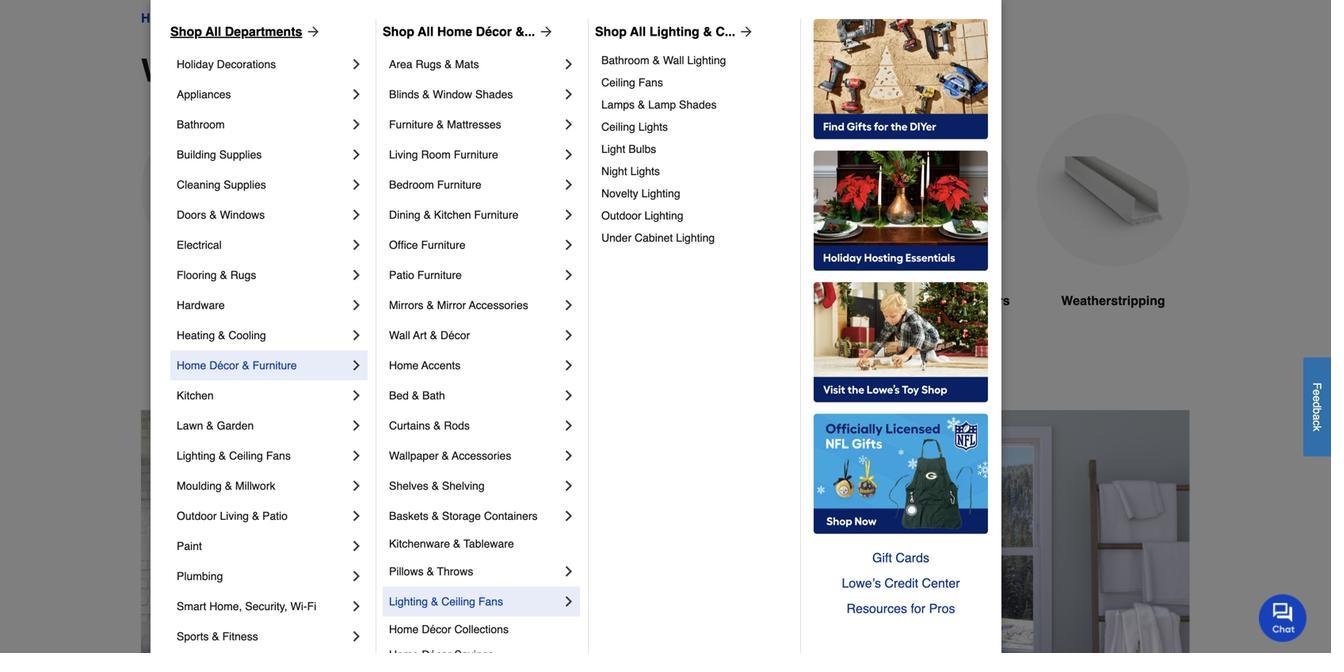 Task type: describe. For each thing, give the bounding box(es) containing it.
home inside shop all home décor &... link
[[437, 24, 473, 39]]

outdoor for outdoor lighting
[[602, 209, 642, 222]]

& right lawn
[[206, 419, 214, 432]]

chevron right image for patio furniture
[[561, 267, 577, 283]]

doors inside 'link'
[[225, 293, 262, 308]]

smart
[[177, 600, 206, 613]]

windows & doors link
[[190, 9, 291, 28]]

dining
[[389, 208, 421, 221]]

lighting up moulding
[[177, 449, 216, 462]]

1 vertical spatial patio
[[262, 510, 288, 522]]

officially licensed n f l gifts. shop now. image
[[814, 414, 988, 534]]

furniture down furniture & mattresses link
[[454, 148, 498, 161]]

all for lighting
[[630, 24, 646, 39]]

holiday hosting essentials. image
[[814, 151, 988, 271]]

gift cards
[[873, 550, 930, 565]]

furniture up office furniture 'link'
[[474, 208, 519, 221]]

shop all departments link
[[170, 22, 321, 41]]

sports & fitness
[[177, 630, 258, 643]]

chevron right image for mirrors & mirror accessories
[[561, 297, 577, 313]]

0 vertical spatial patio
[[389, 269, 414, 281]]

cleaning supplies
[[177, 178, 266, 191]]

center
[[922, 576, 960, 590]]

& down pillows & throws
[[431, 595, 439, 608]]

& inside "link"
[[445, 58, 452, 71]]

chevron right image for heating & cooling
[[349, 327, 365, 343]]

kitchen link
[[177, 380, 349, 411]]

office
[[389, 239, 418, 251]]

dining & kitchen furniture link
[[389, 200, 561, 230]]

furniture inside 'link'
[[421, 239, 466, 251]]

1 horizontal spatial lighting & ceiling fans
[[389, 595, 503, 608]]

1 vertical spatial wall
[[389, 329, 410, 342]]

lighting inside "shop all lighting & c..." link
[[650, 24, 700, 39]]

chevron right image for building supplies
[[349, 147, 365, 162]]

chevron right image for sports & fitness
[[349, 629, 365, 644]]

chevron right image for lighting & ceiling fans
[[561, 594, 577, 609]]

plumbing
[[177, 570, 223, 583]]

& down departments
[[289, 52, 312, 89]]

chevron right image for plumbing
[[349, 568, 365, 584]]

lighting inside outdoor lighting 'link'
[[645, 209, 684, 222]]

weatherstripping link
[[1037, 113, 1190, 348]]

chevron right image for home accents
[[561, 357, 577, 373]]

home for home décor & furniture
[[177, 359, 206, 372]]

kitchenware & tableware link
[[389, 531, 577, 556]]

holiday decorations link
[[177, 49, 349, 79]]

area rugs & mats link
[[389, 49, 561, 79]]

0 vertical spatial accessories
[[469, 299, 528, 311]]

wallpaper & accessories link
[[389, 441, 561, 471]]

a blue six-lite, two-panel, shaker-style exterior door. image
[[141, 113, 295, 267]]

ceiling fans link
[[602, 71, 789, 94]]

curtains & rods
[[389, 419, 470, 432]]

lowe's
[[842, 576, 881, 590]]

a white three-panel, craftsman-style, prehung interior door with doorframe and hinges. image
[[320, 113, 474, 267]]

décor left &...
[[476, 24, 512, 39]]

wall art & décor link
[[389, 320, 561, 350]]

chevron right image for curtains & rods
[[561, 418, 577, 434]]

& right "shelves"
[[432, 479, 439, 492]]

windows link
[[499, 113, 653, 348]]

lighting down pillows
[[389, 595, 428, 608]]

baskets & storage containers
[[389, 510, 538, 522]]

windows down shop all departments
[[141, 52, 280, 89]]

chevron right image for paint
[[349, 538, 365, 554]]

area rugs & mats
[[389, 58, 479, 71]]

furniture up dining & kitchen furniture
[[437, 178, 482, 191]]

2 e from the top
[[1311, 395, 1324, 402]]

pros
[[929, 601, 955, 616]]

dining & kitchen furniture
[[389, 208, 519, 221]]

lights for night lights
[[631, 165, 660, 178]]

bathroom for bathroom & wall lighting
[[602, 54, 650, 67]]

light bulbs link
[[602, 138, 789, 160]]

under cabinet lighting link
[[602, 227, 789, 249]]

cards
[[896, 550, 930, 565]]

& right 'art'
[[430, 329, 437, 342]]

bed & bath link
[[389, 380, 561, 411]]

night lights link
[[602, 160, 789, 182]]

1 vertical spatial fans
[[266, 449, 291, 462]]

building supplies
[[177, 148, 262, 161]]

moulding
[[177, 479, 222, 492]]

windows up holiday decorations
[[190, 11, 242, 25]]

light bulbs
[[602, 143, 656, 155]]

heating
[[177, 329, 215, 342]]

fi
[[307, 600, 316, 613]]

garage doors & openers link
[[858, 113, 1011, 348]]

mattresses
[[447, 118, 501, 131]]

& left millwork
[[225, 479, 232, 492]]

& right "blinds"
[[422, 88, 430, 101]]

shades for blinds & window shades
[[475, 88, 513, 101]]

under
[[602, 231, 632, 244]]

d
[[1311, 402, 1324, 408]]

curtains & rods link
[[389, 411, 561, 441]]

bath
[[422, 389, 445, 402]]

living room furniture link
[[389, 139, 561, 170]]

0 horizontal spatial rugs
[[230, 269, 256, 281]]

& right the 'bed'
[[412, 389, 419, 402]]

& up decorations
[[245, 11, 254, 25]]

& left rods
[[434, 419, 441, 432]]

fitness
[[222, 630, 258, 643]]

sports
[[177, 630, 209, 643]]

décor left collections
[[422, 623, 451, 636]]

cabinet
[[635, 231, 673, 244]]

shelves
[[389, 479, 429, 492]]

cleaning supplies link
[[177, 170, 349, 200]]

garage
[[859, 293, 902, 308]]

lowe's credit center link
[[814, 571, 988, 596]]

furniture down heating & cooling link
[[253, 359, 297, 372]]

outdoor lighting
[[602, 209, 684, 222]]

shop for shop all home décor &...
[[383, 24, 415, 39]]

home for home accents
[[389, 359, 419, 372]]

lighting & ceiling fans link for chevron right icon corresponding to lighting & ceiling fans
[[177, 441, 349, 471]]

building
[[177, 148, 216, 161]]

heating & cooling link
[[177, 320, 349, 350]]

chevron right image for doors & windows
[[349, 207, 365, 223]]

ceiling lights
[[602, 120, 668, 133]]

chevron right image for bedroom furniture
[[561, 177, 577, 193]]

baskets
[[389, 510, 429, 522]]

lighting inside bathroom & wall lighting link
[[687, 54, 726, 67]]

resources for pros
[[847, 601, 955, 616]]

patio furniture link
[[389, 260, 561, 290]]

chevron right image for smart home, security, wi-fi
[[349, 598, 365, 614]]

home,
[[209, 600, 242, 613]]

curtains
[[389, 419, 430, 432]]

rugs inside "link"
[[416, 58, 442, 71]]

& right dining
[[424, 208, 431, 221]]

& down cleaning supplies
[[209, 208, 217, 221]]

lamps
[[602, 98, 635, 111]]

chevron right image for bathroom
[[349, 117, 365, 132]]

& up shelves & shelving
[[442, 449, 449, 462]]

credit
[[885, 576, 919, 590]]

flooring
[[177, 269, 217, 281]]

paint
[[177, 540, 202, 552]]

pillows & throws
[[389, 565, 473, 578]]

arrow right image
[[736, 24, 755, 40]]

f e e d b a c k
[[1311, 382, 1324, 431]]

c
[[1311, 420, 1324, 426]]

a
[[1311, 414, 1324, 420]]

furniture down "blinds"
[[389, 118, 434, 131]]

home for home
[[141, 11, 176, 25]]

chevron right image for shelves & shelving
[[561, 478, 577, 494]]

millwork
[[235, 479, 275, 492]]

bedroom
[[389, 178, 434, 191]]

& right sports
[[212, 630, 219, 643]]

mirror
[[437, 299, 466, 311]]

collections
[[455, 623, 509, 636]]

bed & bath
[[389, 389, 445, 402]]

supplies for building supplies
[[219, 148, 262, 161]]

art
[[413, 329, 427, 342]]

exterior doors
[[174, 293, 262, 308]]

chevron right image for blinds & window shades
[[561, 86, 577, 102]]

décor down mirrors & mirror accessories
[[441, 329, 470, 342]]

plumbing link
[[177, 561, 349, 591]]

doors & windows
[[177, 208, 265, 221]]

& up exterior doors
[[220, 269, 227, 281]]

home décor & furniture
[[177, 359, 297, 372]]

chevron right image for area rugs & mats
[[561, 56, 577, 72]]

kitchen inside dining & kitchen furniture link
[[434, 208, 471, 221]]

pillows & throws link
[[389, 556, 561, 586]]

&...
[[516, 24, 535, 39]]

shop for shop all lighting & c...
[[595, 24, 627, 39]]

flooring & rugs
[[177, 269, 256, 281]]

décor down heating & cooling
[[209, 359, 239, 372]]

furniture & mattresses link
[[389, 109, 561, 139]]

resources
[[847, 601, 907, 616]]

lights for ceiling lights
[[639, 120, 668, 133]]

1 e from the top
[[1311, 389, 1324, 395]]

a black double-hung window with six panes. image
[[499, 113, 653, 267]]



Task type: vqa. For each thing, say whether or not it's contained in the screenshot.
Windows & Doors Buying Guides
no



Task type: locate. For each thing, give the bounding box(es) containing it.
rugs
[[416, 58, 442, 71], [230, 269, 256, 281]]

mirrors
[[389, 299, 424, 311]]

resources for pros link
[[814, 596, 988, 621]]

lighting & ceiling fans link up collections
[[389, 586, 561, 617]]

b
[[1311, 408, 1324, 414]]

chevron right image for flooring & rugs
[[349, 267, 365, 283]]

0 horizontal spatial arrow right image
[[302, 24, 321, 40]]

for
[[911, 601, 926, 616]]

supplies inside cleaning supplies link
[[224, 178, 266, 191]]

lights down lamps & lamp shades at the top of the page
[[639, 120, 668, 133]]

chat invite button image
[[1259, 594, 1308, 642]]

chevron right image for appliances
[[349, 86, 365, 102]]

bedroom furniture link
[[389, 170, 561, 200]]

arrow right image inside shop all departments link
[[302, 24, 321, 40]]

1 vertical spatial accessories
[[452, 449, 511, 462]]

all inside shop all departments link
[[205, 24, 221, 39]]

0 horizontal spatial bathroom
[[177, 118, 225, 131]]

0 vertical spatial kitchen
[[434, 208, 471, 221]]

lighting & ceiling fans down 'garden'
[[177, 449, 291, 462]]

shades for lamps & lamp shades
[[679, 98, 717, 111]]

home inside home décor & furniture link
[[177, 359, 206, 372]]

lawn
[[177, 419, 203, 432]]

1 horizontal spatial patio
[[389, 269, 414, 281]]

& left mirror
[[427, 299, 434, 311]]

1 horizontal spatial all
[[418, 24, 434, 39]]

arrow right image for shop all home décor &...
[[535, 24, 554, 40]]

supplies inside building supplies link
[[219, 148, 262, 161]]

1 horizontal spatial wall
[[663, 54, 684, 67]]

lighting up under cabinet lighting
[[645, 209, 684, 222]]

lighting down outdoor lighting 'link'
[[676, 231, 715, 244]]

chevron right image for hardware
[[349, 297, 365, 313]]

home décor collections link
[[389, 617, 577, 642]]

0 vertical spatial lighting & ceiling fans link
[[177, 441, 349, 471]]

& left the cooling
[[218, 329, 225, 342]]

kitchen down 'bedroom furniture'
[[434, 208, 471, 221]]

0 horizontal spatial wall
[[389, 329, 410, 342]]

1 arrow right image from the left
[[302, 24, 321, 40]]

supplies down building supplies link
[[224, 178, 266, 191]]

accessories up the shelves & shelving link
[[452, 449, 511, 462]]

1 horizontal spatial outdoor
[[602, 209, 642, 222]]

& down the cooling
[[242, 359, 250, 372]]

building supplies link
[[177, 139, 349, 170]]

bathroom up ceiling fans
[[602, 54, 650, 67]]

& left lamp
[[638, 98, 645, 111]]

chevron right image for kitchen
[[349, 388, 365, 403]]

patio furniture
[[389, 269, 462, 281]]

2 horizontal spatial fans
[[639, 76, 663, 89]]

furniture & mattresses
[[389, 118, 501, 131]]

1 horizontal spatial rugs
[[416, 58, 442, 71]]

3 all from the left
[[630, 24, 646, 39]]

& right pillows
[[427, 565, 434, 578]]

chevron right image for lawn & garden
[[349, 418, 365, 434]]

rugs up 'hardware' link
[[230, 269, 256, 281]]

shop for shop all departments
[[170, 24, 202, 39]]

shades inside 'link'
[[679, 98, 717, 111]]

bathroom link
[[177, 109, 349, 139]]

shades down ceiling fans link
[[679, 98, 717, 111]]

rugs right area
[[416, 58, 442, 71]]

chevron right image for bed & bath
[[561, 388, 577, 403]]

all for departments
[[205, 24, 221, 39]]

a piece of white weatherstripping. image
[[1037, 113, 1190, 267]]

1 vertical spatial living
[[220, 510, 249, 522]]

0 horizontal spatial lighting & ceiling fans link
[[177, 441, 349, 471]]

3 shop from the left
[[595, 24, 627, 39]]

lights down bulbs
[[631, 165, 660, 178]]

mirrors & mirror accessories link
[[389, 290, 561, 320]]

kitchen up lawn
[[177, 389, 214, 402]]

& up living room furniture
[[437, 118, 444, 131]]

mirrors & mirror accessories
[[389, 299, 528, 311]]

1 vertical spatial outdoor
[[177, 510, 217, 522]]

a barn door with a brown frame, three frosted glass panels, black hardware and a black track. image
[[678, 113, 832, 267]]

f
[[1311, 382, 1324, 389]]

all for home
[[418, 24, 434, 39]]

living room furniture
[[389, 148, 498, 161]]

gift
[[873, 550, 892, 565]]

0 vertical spatial bathroom
[[602, 54, 650, 67]]

arrow right image inside shop all home décor &... link
[[535, 24, 554, 40]]

0 vertical spatial lights
[[639, 120, 668, 133]]

all inside shop all home décor &... link
[[418, 24, 434, 39]]

bathroom for bathroom
[[177, 118, 225, 131]]

1 horizontal spatial bathroom
[[602, 54, 650, 67]]

1 horizontal spatial shades
[[679, 98, 717, 111]]

outdoor living & patio link
[[177, 501, 349, 531]]

lighting up ceiling fans link
[[687, 54, 726, 67]]

windows & doors
[[190, 11, 291, 25], [141, 52, 412, 89]]

1 vertical spatial windows & doors
[[141, 52, 412, 89]]

outdoor
[[602, 209, 642, 222], [177, 510, 217, 522]]

chevron right image for home décor & furniture
[[349, 357, 365, 373]]

windows & doors down departments
[[141, 52, 412, 89]]

1 vertical spatial bathroom
[[177, 118, 225, 131]]

chevron right image for holiday decorations
[[349, 56, 365, 72]]

& left c...
[[703, 24, 712, 39]]

windows up "electrical" "link"
[[220, 208, 265, 221]]

kitchenware & tableware
[[389, 537, 514, 550]]

hardware link
[[177, 290, 349, 320]]

room
[[421, 148, 451, 161]]

0 horizontal spatial lighting & ceiling fans
[[177, 449, 291, 462]]

find gifts for the diyer. image
[[814, 19, 988, 139]]

supplies for cleaning supplies
[[224, 178, 266, 191]]

arrow right image for shop all departments
[[302, 24, 321, 40]]

&
[[245, 11, 254, 25], [703, 24, 712, 39], [289, 52, 312, 89], [653, 54, 660, 67], [445, 58, 452, 71], [422, 88, 430, 101], [638, 98, 645, 111], [437, 118, 444, 131], [209, 208, 217, 221], [424, 208, 431, 221], [220, 269, 227, 281], [946, 293, 955, 308], [427, 299, 434, 311], [218, 329, 225, 342], [430, 329, 437, 342], [242, 359, 250, 372], [412, 389, 419, 402], [206, 419, 214, 432], [434, 419, 441, 432], [219, 449, 226, 462], [442, 449, 449, 462], [225, 479, 232, 492], [432, 479, 439, 492], [252, 510, 259, 522], [432, 510, 439, 522], [453, 537, 461, 550], [427, 565, 434, 578], [431, 595, 439, 608], [212, 630, 219, 643]]

window
[[433, 88, 472, 101]]

& down shop all lighting & c...
[[653, 54, 660, 67]]

& inside 'link'
[[638, 98, 645, 111]]

wall left 'art'
[[389, 329, 410, 342]]

1 vertical spatial supplies
[[224, 178, 266, 191]]

0 vertical spatial lighting & ceiling fans
[[177, 449, 291, 462]]

0 vertical spatial living
[[389, 148, 418, 161]]

& up the moulding & millwork
[[219, 449, 226, 462]]

shop all departments
[[170, 24, 302, 39]]

light
[[602, 143, 626, 155]]

windows
[[190, 11, 242, 25], [141, 52, 280, 89], [220, 208, 265, 221], [548, 293, 604, 308]]

e
[[1311, 389, 1324, 395], [1311, 395, 1324, 402]]

fans up home décor collections link in the bottom of the page
[[479, 595, 503, 608]]

outdoor down moulding
[[177, 510, 217, 522]]

0 horizontal spatial fans
[[266, 449, 291, 462]]

electrical link
[[177, 230, 349, 260]]

night
[[602, 165, 627, 178]]

c...
[[716, 24, 736, 39]]

kitchen inside kitchen link
[[177, 389, 214, 402]]

doors
[[257, 11, 291, 25], [320, 52, 412, 89], [177, 208, 206, 221], [225, 293, 262, 308], [402, 293, 439, 308], [906, 293, 943, 308]]

1 horizontal spatial lighting & ceiling fans link
[[389, 586, 561, 617]]

chevron right image for furniture & mattresses
[[561, 117, 577, 132]]

bathroom & wall lighting link
[[602, 49, 789, 71]]

1 vertical spatial lighting & ceiling fans
[[389, 595, 503, 608]]

weatherstripping
[[1062, 293, 1166, 308]]

a blue chamberlain garage door opener with two white light panels. image
[[858, 113, 1011, 267]]

security,
[[245, 600, 288, 613]]

storage
[[442, 510, 481, 522]]

living down the moulding & millwork
[[220, 510, 249, 522]]

openers
[[959, 293, 1010, 308]]

shop all lighting & c...
[[595, 24, 736, 39]]

home inside home décor collections link
[[389, 623, 419, 636]]

lamps & lamp shades link
[[602, 94, 789, 116]]

patio up interior doors
[[389, 269, 414, 281]]

kitchen
[[434, 208, 471, 221], [177, 389, 214, 402]]

0 vertical spatial outdoor
[[602, 209, 642, 222]]

e up d
[[1311, 389, 1324, 395]]

rods
[[444, 419, 470, 432]]

tableware
[[464, 537, 514, 550]]

lighting inside novelty lighting link
[[642, 187, 681, 200]]

shop up holiday
[[170, 24, 202, 39]]

0 vertical spatial supplies
[[219, 148, 262, 161]]

flooring & rugs link
[[177, 260, 349, 290]]

1 horizontal spatial arrow right image
[[535, 24, 554, 40]]

ceiling up millwork
[[229, 449, 263, 462]]

lighting up outdoor lighting
[[642, 187, 681, 200]]

accessories up the wall art & décor link at the left of page
[[469, 299, 528, 311]]

living inside living room furniture link
[[389, 148, 418, 161]]

& left 'storage'
[[432, 510, 439, 522]]

shop up area
[[383, 24, 415, 39]]

2 vertical spatial fans
[[479, 595, 503, 608]]

accents
[[422, 359, 461, 372]]

lighting & ceiling fans link up millwork
[[177, 441, 349, 471]]

home décor collections
[[389, 623, 509, 636]]

lamps & lamp shades
[[602, 98, 717, 111]]

night lights
[[602, 165, 660, 178]]

all up area rugs & mats
[[418, 24, 434, 39]]

chevron right image for baskets & storage containers
[[561, 508, 577, 524]]

lighting & ceiling fans link
[[177, 441, 349, 471], [389, 586, 561, 617]]

2 shop from the left
[[383, 24, 415, 39]]

home for home décor collections
[[389, 623, 419, 636]]

chevron right image for moulding & millwork
[[349, 478, 365, 494]]

shelving
[[442, 479, 485, 492]]

ceiling down lamps
[[602, 120, 635, 133]]

& inside "link"
[[427, 565, 434, 578]]

wall down "shop all lighting & c..." link
[[663, 54, 684, 67]]

0 horizontal spatial patio
[[262, 510, 288, 522]]

chevron right image for cleaning supplies
[[349, 177, 365, 193]]

chevron right image for outdoor living & patio
[[349, 508, 365, 524]]

& down millwork
[[252, 510, 259, 522]]

& left mats
[[445, 58, 452, 71]]

e up b
[[1311, 395, 1324, 402]]

& up throws
[[453, 537, 461, 550]]

0 horizontal spatial shades
[[475, 88, 513, 101]]

chevron right image for office furniture
[[561, 237, 577, 253]]

1 vertical spatial rugs
[[230, 269, 256, 281]]

arrow right image up area rugs & mats "link"
[[535, 24, 554, 40]]

& left openers
[[946, 293, 955, 308]]

1 horizontal spatial shop
[[383, 24, 415, 39]]

garage doors & openers
[[859, 293, 1010, 308]]

advertisement region
[[141, 410, 1190, 653]]

chevron right image for dining & kitchen furniture
[[561, 207, 577, 223]]

chevron right image for lighting & ceiling fans
[[349, 448, 365, 464]]

wallpaper & accessories
[[389, 449, 511, 462]]

shop
[[170, 24, 202, 39], [383, 24, 415, 39], [595, 24, 627, 39]]

gift cards link
[[814, 545, 988, 571]]

supplies up cleaning supplies
[[219, 148, 262, 161]]

shelves & shelving
[[389, 479, 485, 492]]

lighting & ceiling fans link for chevron right image related to lighting & ceiling fans
[[389, 586, 561, 617]]

lawn & garden link
[[177, 411, 349, 441]]

office furniture
[[389, 239, 466, 251]]

chevron right image for electrical
[[349, 237, 365, 253]]

ceiling up lamps
[[602, 76, 635, 89]]

bathroom down appliances
[[177, 118, 225, 131]]

arrow right image up holiday decorations link
[[302, 24, 321, 40]]

0 vertical spatial wall
[[663, 54, 684, 67]]

chevron right image for living room furniture
[[561, 147, 577, 162]]

arrow right image
[[302, 24, 321, 40], [535, 24, 554, 40]]

1 all from the left
[[205, 24, 221, 39]]

containers
[[484, 510, 538, 522]]

1 horizontal spatial fans
[[479, 595, 503, 608]]

appliances
[[177, 88, 231, 101]]

shop all home décor &... link
[[383, 22, 554, 41]]

visit the lowe's toy shop. image
[[814, 282, 988, 403]]

furniture up mirror
[[418, 269, 462, 281]]

chevron right image for pillows & throws
[[561, 564, 577, 579]]

2 arrow right image from the left
[[535, 24, 554, 40]]

lighting inside the under cabinet lighting link
[[676, 231, 715, 244]]

home décor & furniture link
[[177, 350, 349, 380]]

all up bathroom & wall lighting
[[630, 24, 646, 39]]

living up bedroom
[[389, 148, 418, 161]]

office furniture link
[[389, 230, 561, 260]]

0 vertical spatial fans
[[639, 76, 663, 89]]

0 horizontal spatial living
[[220, 510, 249, 522]]

0 horizontal spatial shop
[[170, 24, 202, 39]]

lighting & ceiling fans up home décor collections
[[389, 595, 503, 608]]

bed
[[389, 389, 409, 402]]

lights
[[639, 120, 668, 133], [631, 165, 660, 178]]

1 vertical spatial kitchen
[[177, 389, 214, 402]]

ceiling up home décor collections
[[442, 595, 476, 608]]

interior
[[355, 293, 399, 308]]

home
[[141, 11, 176, 25], [437, 24, 473, 39], [177, 359, 206, 372], [389, 359, 419, 372], [389, 623, 419, 636]]

living inside outdoor living & patio link
[[220, 510, 249, 522]]

1 shop from the left
[[170, 24, 202, 39]]

paint link
[[177, 531, 349, 561]]

all inside "shop all lighting & c..." link
[[630, 24, 646, 39]]

1 horizontal spatial kitchen
[[434, 208, 471, 221]]

shop all home décor &...
[[383, 24, 535, 39]]

fans up lamps & lamp shades at the top of the page
[[639, 76, 663, 89]]

chevron right image
[[561, 56, 577, 72], [561, 86, 577, 102], [349, 117, 365, 132], [561, 117, 577, 132], [349, 147, 365, 162], [561, 177, 577, 193], [349, 207, 365, 223], [561, 327, 577, 343], [349, 388, 365, 403], [561, 478, 577, 494], [349, 508, 365, 524], [349, 568, 365, 584], [561, 594, 577, 609], [349, 629, 365, 644]]

chevron right image for wall art & décor
[[561, 327, 577, 343]]

appliances link
[[177, 79, 349, 109]]

1 vertical spatial lighting & ceiling fans link
[[389, 586, 561, 617]]

patio up paint link
[[262, 510, 288, 522]]

outdoor down "novelty"
[[602, 209, 642, 222]]

home inside home accents link
[[389, 359, 419, 372]]

0 horizontal spatial outdoor
[[177, 510, 217, 522]]

chevron right image
[[349, 56, 365, 72], [349, 86, 365, 102], [561, 147, 577, 162], [349, 177, 365, 193], [561, 207, 577, 223], [349, 237, 365, 253], [561, 237, 577, 253], [349, 267, 365, 283], [561, 267, 577, 283], [349, 297, 365, 313], [561, 297, 577, 313], [349, 327, 365, 343], [349, 357, 365, 373], [561, 357, 577, 373], [561, 388, 577, 403], [349, 418, 365, 434], [561, 418, 577, 434], [349, 448, 365, 464], [561, 448, 577, 464], [349, 478, 365, 494], [561, 508, 577, 524], [349, 538, 365, 554], [561, 564, 577, 579], [349, 598, 365, 614]]

shop up ceiling fans
[[595, 24, 627, 39]]

windows & doors up decorations
[[190, 11, 291, 25]]

all up holiday decorations
[[205, 24, 221, 39]]

0 horizontal spatial all
[[205, 24, 221, 39]]

1 vertical spatial lights
[[631, 165, 660, 178]]

home accents link
[[389, 350, 561, 380]]

furniture
[[389, 118, 434, 131], [454, 148, 498, 161], [437, 178, 482, 191], [474, 208, 519, 221], [421, 239, 466, 251], [418, 269, 462, 281], [253, 359, 297, 372]]

2 horizontal spatial shop
[[595, 24, 627, 39]]

heating & cooling
[[177, 329, 266, 342]]

2 all from the left
[[418, 24, 434, 39]]

hardware
[[177, 299, 225, 311]]

outdoor inside 'link'
[[602, 209, 642, 222]]

chevron right image for wallpaper & accessories
[[561, 448, 577, 464]]

ceiling
[[602, 76, 635, 89], [602, 120, 635, 133], [229, 449, 263, 462], [442, 595, 476, 608]]

0 horizontal spatial kitchen
[[177, 389, 214, 402]]

0 vertical spatial rugs
[[416, 58, 442, 71]]

furniture down dining & kitchen furniture
[[421, 239, 466, 251]]

windows down under
[[548, 293, 604, 308]]

moulding & millwork link
[[177, 471, 349, 501]]

lighting up bathroom & wall lighting
[[650, 24, 700, 39]]

2 horizontal spatial all
[[630, 24, 646, 39]]

outdoor for outdoor living & patio
[[177, 510, 217, 522]]

fans down lawn & garden link
[[266, 449, 291, 462]]

lawn & garden
[[177, 419, 254, 432]]

1 horizontal spatial living
[[389, 148, 418, 161]]

shades down area rugs & mats "link"
[[475, 88, 513, 101]]

cleaning
[[177, 178, 221, 191]]

0 vertical spatial windows & doors
[[190, 11, 291, 25]]



